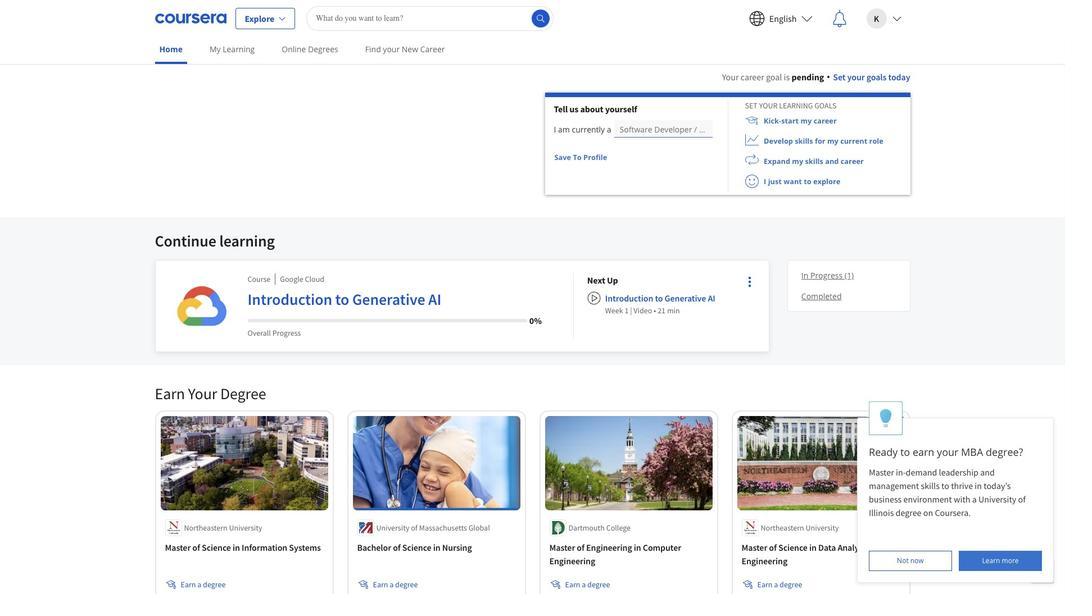 Task type: describe. For each thing, give the bounding box(es) containing it.
explore button
[[235, 8, 295, 29]]

main content containing continue learning
[[0, 57, 1065, 595]]

on
[[923, 508, 933, 519]]

degree?
[[986, 446, 1023, 459]]

english button
[[740, 0, 822, 36]]

graduation cap image
[[745, 114, 759, 128]]

cloud
[[305, 274, 324, 284]]

degree for master of engineering in computer engineering
[[587, 580, 610, 590]]

home
[[159, 44, 183, 55]]

develop skills for my current role button
[[728, 131, 884, 151]]

in for master of science in data analytics engineering
[[809, 542, 817, 553]]

kick-start my career button
[[728, 111, 837, 131]]

engineering inside master of science in data analytics engineering
[[742, 556, 788, 567]]

0 horizontal spatial goals
[[815, 101, 837, 111]]

alice element
[[857, 402, 1054, 583]]

new
[[402, 44, 418, 55]]

my learning link
[[205, 37, 259, 62]]

•
[[654, 306, 656, 316]]

analytics
[[838, 542, 872, 553]]

i am currently a
[[554, 124, 611, 135]]

in progress (1)
[[801, 270, 854, 281]]

information
[[242, 542, 287, 553]]

developer
[[654, 124, 692, 135]]

dartmouth college
[[569, 523, 631, 533]]

to for introduction to generative ai
[[335, 289, 349, 310]]

your for new
[[383, 44, 400, 55]]

skills inside master in-demand leadership and management skills to thrive in today's business environment with a university of illinois degree on coursera.
[[921, 481, 940, 492]]

earn for bachelor of science in nursing
[[373, 580, 388, 590]]

science for information
[[202, 542, 231, 553]]

university up the master of science in information systems "link"
[[229, 523, 262, 533]]

northeastern university for information
[[184, 523, 262, 533]]

environment
[[904, 494, 952, 505]]

progress for overall
[[272, 328, 301, 338]]

set your goals today button
[[828, 70, 910, 84]]

set your learning goals
[[745, 101, 837, 111]]

explore
[[245, 13, 274, 24]]

a for bachelor of science in nursing
[[390, 580, 394, 590]]

earn a degree for bachelor of science in nursing
[[373, 580, 418, 590]]

earn for master of engineering in computer engineering
[[565, 580, 580, 590]]

repeat image
[[745, 155, 759, 168]]

science for nursing
[[402, 542, 431, 553]]

nursing
[[442, 542, 472, 553]]

set for set your goals today
[[833, 71, 846, 83]]

earn your degree
[[155, 384, 266, 404]]

1
[[625, 306, 629, 316]]

i just want to explore button
[[728, 171, 841, 192]]

and inside button
[[825, 156, 839, 166]]

my inside expand my skills and career button
[[792, 156, 803, 166]]

i for i just want to explore
[[764, 177, 766, 187]]

line chart image
[[745, 134, 759, 148]]

your for learning
[[759, 101, 778, 111]]

introduction to generative ai image
[[169, 274, 234, 339]]

online degrees link
[[277, 37, 343, 62]]

tell us about yourself
[[554, 103, 637, 115]]

coursera image
[[155, 9, 226, 27]]

in-
[[896, 467, 906, 478]]

master of engineering in computer engineering
[[549, 542, 681, 567]]

now
[[910, 556, 924, 566]]

save to profile button
[[554, 147, 608, 168]]

not now button
[[869, 551, 952, 572]]

min
[[667, 306, 680, 316]]

goals inside the set your goals today dropdown button
[[867, 71, 887, 83]]

ai for introduction to generative ai week 1 | video • 21 min
[[708, 293, 715, 304]]

a for master of science in data analytics engineering
[[774, 580, 778, 590]]

save to profile
[[555, 152, 607, 162]]

ready
[[869, 446, 898, 459]]

of for bachelor of science in nursing
[[393, 542, 401, 553]]

degree inside master in-demand leadership and management skills to thrive in today's business environment with a university of illinois degree on coursera.
[[896, 508, 922, 519]]

find your new career
[[365, 44, 445, 55]]

kick-start my career
[[764, 116, 837, 126]]

0 horizontal spatial learning
[[219, 231, 275, 251]]

mba
[[961, 446, 983, 459]]

earn your degree collection element
[[148, 366, 917, 595]]

more option for introduction to generative ai image
[[742, 274, 758, 290]]

0 horizontal spatial career
[[741, 71, 764, 83]]

next up
[[587, 275, 618, 286]]

your for goals
[[847, 71, 865, 83]]

master of science in data analytics engineering
[[742, 542, 872, 567]]

software
[[620, 124, 652, 135]]

software developer / engineer
[[620, 124, 732, 135]]

english
[[769, 13, 797, 24]]

skills inside "button"
[[795, 136, 813, 146]]

earn for master of science in data analytics engineering
[[757, 580, 773, 590]]

1 horizontal spatial career
[[814, 116, 837, 126]]

set your goals today
[[833, 71, 910, 83]]

smile image
[[745, 175, 759, 188]]

completed link
[[797, 286, 901, 307]]

not
[[897, 556, 909, 566]]

coursera.
[[935, 508, 971, 519]]

northeastern for data
[[761, 523, 804, 533]]

learn more link
[[959, 551, 1042, 572]]

career
[[420, 44, 445, 55]]

dartmouth
[[569, 523, 605, 533]]

with
[[954, 494, 970, 505]]

my
[[210, 44, 221, 55]]

develop skills for my current role
[[764, 136, 884, 146]]

lightbulb tip image
[[880, 409, 892, 429]]

in for master of science in information systems
[[233, 542, 240, 553]]

demand
[[906, 467, 937, 478]]

bachelor
[[357, 542, 391, 553]]

google cloud
[[280, 274, 324, 284]]

a for master of engineering in computer engineering
[[582, 580, 586, 590]]

master of science in data analytics engineering link
[[742, 541, 900, 568]]

master of engineering in computer engineering link
[[549, 541, 708, 568]]

master for master in-demand leadership and management skills to thrive in today's business environment with a university of illinois degree on coursera.
[[869, 467, 894, 478]]

today
[[888, 71, 910, 83]]

to for introduction to generative ai week 1 | video • 21 min
[[655, 293, 663, 304]]

not now
[[897, 556, 924, 566]]

earn a degree for master of engineering in computer engineering
[[565, 580, 610, 590]]

data
[[818, 542, 836, 553]]

want
[[784, 177, 802, 187]]

of inside master in-demand leadership and management skills to thrive in today's business environment with a university of illinois degree on coursera.
[[1018, 494, 1026, 505]]

What do you want to learn? text field
[[306, 6, 554, 31]]

about
[[580, 103, 603, 115]]

university of massachusetts global
[[376, 523, 490, 533]]

expand
[[764, 156, 790, 166]]

/
[[694, 124, 697, 135]]

in inside master in-demand leadership and management skills to thrive in today's business environment with a university of illinois degree on coursera.
[[975, 481, 982, 492]]

save
[[555, 152, 571, 162]]

0%
[[529, 315, 542, 327]]

to
[[573, 152, 582, 162]]

earn for master of science in information systems
[[181, 580, 196, 590]]

up
[[607, 275, 618, 286]]

degree for master of science in information systems
[[203, 580, 226, 590]]

of for master of science in information systems
[[192, 542, 200, 553]]

(1)
[[845, 270, 854, 281]]

northeastern university for data
[[761, 523, 839, 533]]

progress for in
[[811, 270, 843, 281]]

of for university of massachusetts global
[[411, 523, 418, 533]]

|
[[630, 306, 632, 316]]

course
[[248, 274, 271, 284]]

and inside master in-demand leadership and management skills to thrive in today's business environment with a university of illinois degree on coursera.
[[980, 467, 995, 478]]

of for master of science in data analytics engineering
[[769, 542, 777, 553]]

systems
[[289, 542, 321, 553]]

help center image
[[1036, 565, 1049, 579]]

of for master of engineering in computer engineering
[[577, 542, 585, 553]]

explore
[[813, 177, 841, 187]]

continue learning
[[155, 231, 275, 251]]



Task type: locate. For each thing, give the bounding box(es) containing it.
0 vertical spatial career
[[741, 71, 764, 83]]

degree down the master of science in information systems
[[203, 580, 226, 590]]

2 horizontal spatial career
[[841, 156, 864, 166]]

northeastern for information
[[184, 523, 228, 533]]

of inside master of science in data analytics engineering
[[769, 542, 777, 553]]

4 earn a degree from the left
[[757, 580, 802, 590]]

kick-
[[764, 116, 781, 126]]

in left information at the bottom of page
[[233, 542, 240, 553]]

master inside master of science in data analytics engineering
[[742, 542, 767, 553]]

0 horizontal spatial generative
[[352, 289, 425, 310]]

0 vertical spatial my
[[801, 116, 812, 126]]

global
[[469, 523, 490, 533]]

0 horizontal spatial progress
[[272, 328, 301, 338]]

of inside bachelor of science in nursing "link"
[[393, 542, 401, 553]]

learning up kick-start my career
[[779, 101, 813, 111]]

progress inside in progress (1) link
[[811, 270, 843, 281]]

degree for bachelor of science in nursing
[[395, 580, 418, 590]]

1 vertical spatial learning
[[219, 231, 275, 251]]

generative inside introduction to generative ai week 1 | video • 21 min
[[665, 293, 706, 304]]

your career goal is pending
[[722, 71, 824, 83]]

science for data
[[779, 542, 808, 553]]

role
[[869, 136, 884, 146]]

2 northeastern from the left
[[761, 523, 804, 533]]

i for i am currently a
[[554, 124, 556, 135]]

skills inside button
[[805, 156, 823, 166]]

introduction for introduction to generative ai week 1 | video • 21 min
[[605, 293, 653, 304]]

my right expand
[[792, 156, 803, 166]]

home link
[[155, 37, 187, 64]]

degree down master of science in data analytics engineering
[[780, 580, 802, 590]]

degree
[[896, 508, 922, 519], [203, 580, 226, 590], [395, 580, 418, 590], [587, 580, 610, 590], [780, 580, 802, 590]]

0 vertical spatial learning
[[779, 101, 813, 111]]

master inside "link"
[[165, 542, 191, 553]]

career
[[741, 71, 764, 83], [814, 116, 837, 126], [841, 156, 864, 166]]

i left am
[[554, 124, 556, 135]]

and
[[825, 156, 839, 166], [980, 467, 995, 478]]

overall
[[248, 328, 271, 338]]

degree for master of science in data analytics engineering
[[780, 580, 802, 590]]

career up develop skills for my current role
[[814, 116, 837, 126]]

goals up kick-start my career
[[815, 101, 837, 111]]

0 horizontal spatial and
[[825, 156, 839, 166]]

engineer
[[699, 124, 732, 135]]

business
[[869, 494, 902, 505]]

0 vertical spatial skills
[[795, 136, 813, 146]]

1 vertical spatial progress
[[272, 328, 301, 338]]

ready to earn your mba degree?
[[869, 446, 1023, 459]]

i
[[554, 124, 556, 135], [764, 177, 766, 187]]

1 horizontal spatial set
[[833, 71, 846, 83]]

earn a degree down master of science in data analytics engineering
[[757, 580, 802, 590]]

1 earn a degree from the left
[[181, 580, 226, 590]]

in progress (1) link
[[797, 265, 901, 286]]

degree
[[220, 384, 266, 404]]

in inside master of science in data analytics engineering
[[809, 542, 817, 553]]

goals left today
[[867, 71, 887, 83]]

progress up completed
[[811, 270, 843, 281]]

set
[[833, 71, 846, 83], [745, 101, 758, 111]]

in for master of engineering in computer engineering
[[634, 542, 641, 553]]

0 horizontal spatial science
[[202, 542, 231, 553]]

my right start on the right of the page
[[801, 116, 812, 126]]

is
[[784, 71, 790, 83]]

currently
[[572, 124, 605, 135]]

your
[[722, 71, 739, 83], [188, 384, 217, 404]]

0 vertical spatial progress
[[811, 270, 843, 281]]

university
[[979, 494, 1016, 505], [229, 523, 262, 533], [376, 523, 409, 533], [806, 523, 839, 533]]

northeastern university up the master of science in information systems
[[184, 523, 262, 533]]

set up graduation cap icon
[[745, 101, 758, 111]]

massachusetts
[[419, 523, 467, 533]]

a for master of science in information systems
[[197, 580, 201, 590]]

your inside dropdown button
[[847, 71, 865, 83]]

degree left on
[[896, 508, 922, 519]]

to inside master in-demand leadership and management skills to thrive in today's business environment with a university of illinois degree on coursera.
[[942, 481, 949, 492]]

1 vertical spatial set
[[745, 101, 758, 111]]

1 horizontal spatial northeastern
[[761, 523, 804, 533]]

illinois
[[869, 508, 894, 519]]

introduction to generative ai week 1 | video • 21 min
[[605, 293, 715, 316]]

more
[[1002, 556, 1019, 566]]

your inside "link"
[[383, 44, 400, 55]]

generative
[[352, 289, 425, 310], [665, 293, 706, 304]]

introduction inside introduction to generative ai week 1 | video • 21 min
[[605, 293, 653, 304]]

your up leadership
[[937, 446, 959, 459]]

a inside master in-demand leadership and management skills to thrive in today's business environment with a university of illinois degree on coursera.
[[972, 494, 977, 505]]

learning
[[779, 101, 813, 111], [219, 231, 275, 251]]

university down today's
[[979, 494, 1016, 505]]

your left goal
[[722, 71, 739, 83]]

tell
[[554, 103, 568, 115]]

set for set your learning goals
[[745, 101, 758, 111]]

0 horizontal spatial set
[[745, 101, 758, 111]]

in right thrive
[[975, 481, 982, 492]]

week
[[605, 306, 623, 316]]

my right for
[[827, 136, 839, 146]]

of inside the master of science in information systems "link"
[[192, 542, 200, 553]]

of
[[1018, 494, 1026, 505], [411, 523, 418, 533], [192, 542, 200, 553], [393, 542, 401, 553], [577, 542, 585, 553], [769, 542, 777, 553]]

master of science in information systems
[[165, 542, 321, 553]]

1 vertical spatial my
[[827, 136, 839, 146]]

video
[[634, 306, 652, 316]]

us
[[570, 103, 579, 115]]

2 science from the left
[[402, 542, 431, 553]]

learning
[[223, 44, 255, 55]]

to
[[804, 177, 812, 187], [335, 289, 349, 310], [655, 293, 663, 304], [900, 446, 910, 459], [942, 481, 949, 492]]

learning up course
[[219, 231, 275, 251]]

learn
[[982, 556, 1000, 566]]

in
[[975, 481, 982, 492], [233, 542, 240, 553], [433, 542, 441, 553], [634, 542, 641, 553], [809, 542, 817, 553]]

develop
[[764, 136, 793, 146]]

1 vertical spatial goals
[[815, 101, 837, 111]]

master inside master in-demand leadership and management skills to thrive in today's business environment with a university of illinois degree on coursera.
[[869, 467, 894, 478]]

thrive
[[951, 481, 973, 492]]

generative for introduction to generative ai week 1 | video • 21 min
[[665, 293, 706, 304]]

overall progress
[[248, 328, 301, 338]]

set inside dropdown button
[[833, 71, 846, 83]]

skills left for
[[795, 136, 813, 146]]

earn
[[155, 384, 185, 404], [181, 580, 196, 590], [373, 580, 388, 590], [565, 580, 580, 590], [757, 580, 773, 590]]

college
[[606, 523, 631, 533]]

degree down master of engineering in computer engineering
[[587, 580, 610, 590]]

2 northeastern university from the left
[[761, 523, 839, 533]]

master for master of engineering in computer engineering
[[549, 542, 575, 553]]

earn a degree down master of engineering in computer engineering
[[565, 580, 610, 590]]

1 horizontal spatial learning
[[779, 101, 813, 111]]

skills up environment
[[921, 481, 940, 492]]

1 horizontal spatial your
[[722, 71, 739, 83]]

earn a degree for master of science in data analytics engineering
[[757, 580, 802, 590]]

master for master of science in data analytics engineering
[[742, 542, 767, 553]]

my inside kick-start my career button
[[801, 116, 812, 126]]

science
[[202, 542, 231, 553], [402, 542, 431, 553], [779, 542, 808, 553]]

introduction to generative ai link
[[248, 289, 542, 314]]

to inside button
[[804, 177, 812, 187]]

science left information at the bottom of page
[[202, 542, 231, 553]]

1 horizontal spatial goals
[[867, 71, 887, 83]]

of inside master of engineering in computer engineering
[[577, 542, 585, 553]]

1 horizontal spatial science
[[402, 542, 431, 553]]

earn a degree for master of science in information systems
[[181, 580, 226, 590]]

science down the university of massachusetts global
[[402, 542, 431, 553]]

i just want to explore
[[764, 177, 841, 187]]

career down 'current'
[[841, 156, 864, 166]]

university up bachelor
[[376, 523, 409, 533]]

just
[[768, 177, 782, 187]]

main content
[[0, 57, 1065, 595]]

2 earn a degree from the left
[[373, 580, 418, 590]]

completed
[[801, 291, 842, 302]]

1 horizontal spatial introduction
[[605, 293, 653, 304]]

earn a degree down the bachelor of science in nursing
[[373, 580, 418, 590]]

master in-demand leadership and management skills to thrive in today's business environment with a university of illinois degree on coursera.
[[869, 467, 1028, 519]]

21
[[658, 306, 666, 316]]

in inside master of engineering in computer engineering
[[634, 542, 641, 553]]

master inside master of engineering in computer engineering
[[549, 542, 575, 553]]

generative for introduction to generative ai
[[352, 289, 425, 310]]

engineering
[[586, 542, 632, 553], [549, 556, 595, 567], [742, 556, 788, 567]]

northeastern university up master of science in data analytics engineering
[[761, 523, 839, 533]]

i inside button
[[764, 177, 766, 187]]

progress
[[811, 270, 843, 281], [272, 328, 301, 338]]

1 vertical spatial career
[[814, 116, 837, 126]]

ai for introduction to generative ai
[[428, 289, 441, 310]]

and up today's
[[980, 467, 995, 478]]

your
[[383, 44, 400, 55], [847, 71, 865, 83], [759, 101, 778, 111], [937, 446, 959, 459]]

0 horizontal spatial ai
[[428, 289, 441, 310]]

1 vertical spatial and
[[980, 467, 995, 478]]

0 horizontal spatial i
[[554, 124, 556, 135]]

1 horizontal spatial ai
[[708, 293, 715, 304]]

1 northeastern university from the left
[[184, 523, 262, 533]]

in left the computer
[[634, 542, 641, 553]]

progress right the overall
[[272, 328, 301, 338]]

in
[[801, 270, 808, 281]]

earn a degree
[[181, 580, 226, 590], [373, 580, 418, 590], [565, 580, 610, 590], [757, 580, 802, 590]]

2 vertical spatial career
[[841, 156, 864, 166]]

learn more
[[982, 556, 1019, 566]]

goal
[[766, 71, 782, 83]]

3 earn a degree from the left
[[565, 580, 610, 590]]

master for master of science in information systems
[[165, 542, 191, 553]]

1 vertical spatial your
[[188, 384, 217, 404]]

0 vertical spatial goals
[[867, 71, 887, 83]]

1 horizontal spatial progress
[[811, 270, 843, 281]]

1 vertical spatial i
[[764, 177, 766, 187]]

0 vertical spatial i
[[554, 124, 556, 135]]

introduction for introduction to generative ai
[[248, 289, 332, 310]]

set right pending
[[833, 71, 846, 83]]

my inside the develop skills for my current role "button"
[[827, 136, 839, 146]]

science inside master of science in data analytics engineering
[[779, 542, 808, 553]]

0 vertical spatial your
[[722, 71, 739, 83]]

skills down for
[[805, 156, 823, 166]]

0 horizontal spatial your
[[188, 384, 217, 404]]

1 horizontal spatial and
[[980, 467, 995, 478]]

in down the university of massachusetts global
[[433, 542, 441, 553]]

1 science from the left
[[202, 542, 231, 553]]

career left goal
[[741, 71, 764, 83]]

computer
[[643, 542, 681, 553]]

i left just
[[764, 177, 766, 187]]

pending
[[792, 71, 824, 83]]

0 vertical spatial set
[[833, 71, 846, 83]]

northeastern up master of science in data analytics engineering
[[761, 523, 804, 533]]

1 vertical spatial skills
[[805, 156, 823, 166]]

university up data
[[806, 523, 839, 533]]

2 vertical spatial my
[[792, 156, 803, 166]]

to inside introduction to generative ai week 1 | video • 21 min
[[655, 293, 663, 304]]

a
[[607, 124, 611, 135], [972, 494, 977, 505], [197, 580, 201, 590], [390, 580, 394, 590], [582, 580, 586, 590], [774, 580, 778, 590]]

master
[[869, 467, 894, 478], [165, 542, 191, 553], [549, 542, 575, 553], [742, 542, 767, 553]]

0 horizontal spatial northeastern university
[[184, 523, 262, 533]]

1 horizontal spatial northeastern university
[[761, 523, 839, 533]]

in for bachelor of science in nursing
[[433, 542, 441, 553]]

university inside master in-demand leadership and management skills to thrive in today's business environment with a university of illinois degree on coursera.
[[979, 494, 1016, 505]]

skills
[[795, 136, 813, 146], [805, 156, 823, 166], [921, 481, 940, 492]]

introduction
[[248, 289, 332, 310], [605, 293, 653, 304]]

in left data
[[809, 542, 817, 553]]

profile
[[584, 152, 607, 162]]

northeastern up the master of science in information systems
[[184, 523, 228, 533]]

3 science from the left
[[779, 542, 808, 553]]

ai inside introduction to generative ai week 1 | video • 21 min
[[708, 293, 715, 304]]

bachelor of science in nursing
[[357, 542, 472, 553]]

your left today
[[847, 71, 865, 83]]

1 horizontal spatial i
[[764, 177, 766, 187]]

degree down the bachelor of science in nursing
[[395, 580, 418, 590]]

find your new career link
[[361, 37, 449, 62]]

science left data
[[779, 542, 808, 553]]

2 horizontal spatial science
[[779, 542, 808, 553]]

your left the 'degree'
[[188, 384, 217, 404]]

k
[[874, 13, 879, 24]]

your right the find at left top
[[383, 44, 400, 55]]

management
[[869, 481, 919, 492]]

2 vertical spatial skills
[[921, 481, 940, 492]]

to for ready to earn your mba degree?
[[900, 446, 910, 459]]

0 horizontal spatial northeastern
[[184, 523, 228, 533]]

earn a degree down the master of science in information systems
[[181, 580, 226, 590]]

introduction down google
[[248, 289, 332, 310]]

your inside alice element
[[937, 446, 959, 459]]

your inside earn your degree collection element
[[188, 384, 217, 404]]

None search field
[[306, 6, 554, 31]]

0 vertical spatial and
[[825, 156, 839, 166]]

introduction up '|'
[[605, 293, 653, 304]]

1 horizontal spatial generative
[[665, 293, 706, 304]]

your up the kick- on the right top of the page
[[759, 101, 778, 111]]

0 horizontal spatial introduction
[[248, 289, 332, 310]]

google
[[280, 274, 303, 284]]

1 northeastern from the left
[[184, 523, 228, 533]]

and up explore
[[825, 156, 839, 166]]



Task type: vqa. For each thing, say whether or not it's contained in the screenshot.


